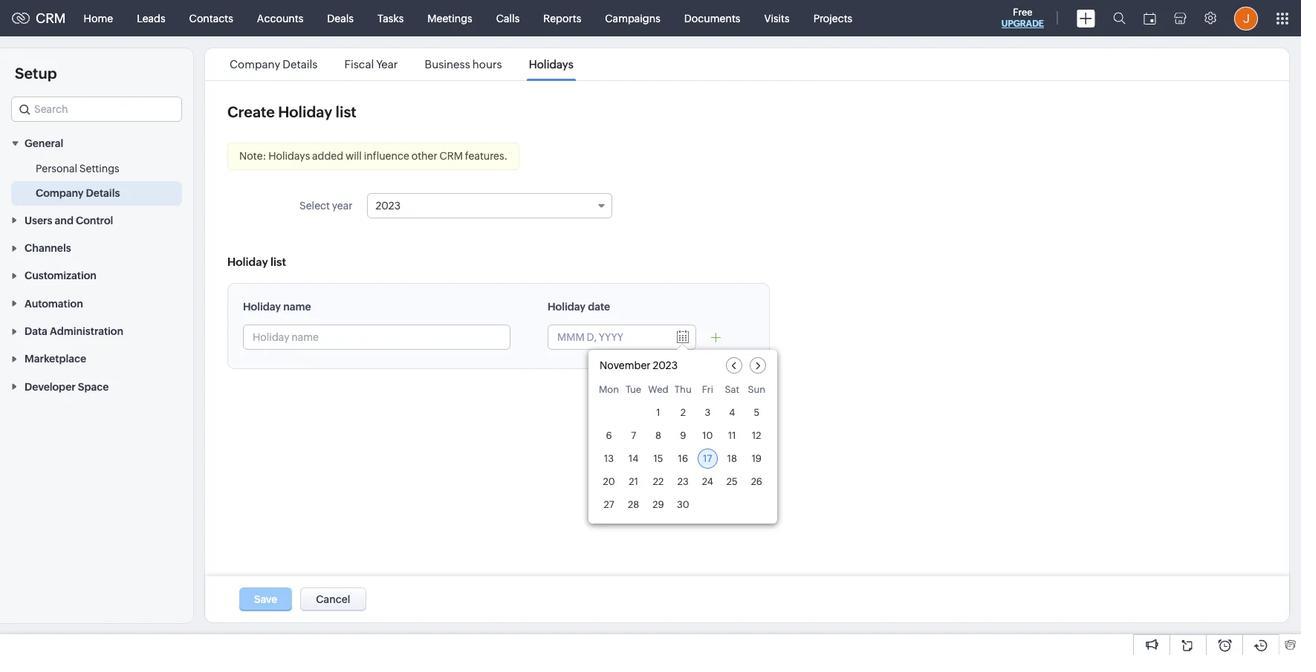 Task type: vqa. For each thing, say whether or not it's contained in the screenshot.


Task type: describe. For each thing, give the bounding box(es) containing it.
data
[[25, 326, 47, 337]]

fiscal year link
[[342, 58, 400, 71]]

tuesday column header
[[624, 384, 644, 400]]

upgrade
[[1002, 19, 1044, 29]]

automation button
[[0, 289, 193, 317]]

26
[[751, 476, 762, 487]]

business hours
[[425, 58, 502, 71]]

contacts link
[[177, 0, 245, 36]]

17
[[703, 453, 712, 464]]

4
[[729, 407, 735, 418]]

15
[[654, 453, 663, 464]]

developer space button
[[0, 373, 193, 400]]

profile image
[[1234, 6, 1258, 30]]

21
[[629, 476, 638, 487]]

tasks link
[[366, 0, 416, 36]]

general button
[[0, 129, 193, 157]]

Search text field
[[12, 97, 181, 121]]

visits link
[[752, 0, 802, 36]]

influence
[[364, 150, 409, 162]]

11
[[728, 430, 736, 441]]

reports link
[[532, 0, 593, 36]]

business hours link
[[422, 58, 504, 71]]

data administration button
[[0, 317, 193, 345]]

fri
[[702, 384, 713, 395]]

projects link
[[802, 0, 864, 36]]

1 vertical spatial crm
[[440, 150, 463, 162]]

7
[[631, 430, 636, 441]]

deals link
[[315, 0, 366, 36]]

8
[[655, 430, 661, 441]]

other
[[411, 150, 437, 162]]

hours
[[472, 58, 502, 71]]

search image
[[1113, 12, 1126, 25]]

contacts
[[189, 12, 233, 24]]

27
[[604, 499, 614, 511]]

customization button
[[0, 262, 193, 289]]

row containing mon
[[599, 384, 767, 400]]

setup
[[15, 65, 57, 82]]

row containing 13
[[599, 449, 767, 469]]

details inside general region
[[86, 188, 120, 199]]

developer space
[[25, 381, 109, 393]]

9
[[680, 430, 686, 441]]

crm link
[[12, 10, 66, 26]]

business
[[425, 58, 470, 71]]

10
[[702, 430, 713, 441]]

1
[[656, 407, 660, 418]]

and
[[55, 215, 74, 226]]

thursday column header
[[673, 384, 693, 400]]

campaigns link
[[593, 0, 672, 36]]

holiday up "added"
[[278, 103, 332, 120]]

free upgrade
[[1002, 7, 1044, 29]]

documents link
[[672, 0, 752, 36]]

free
[[1013, 7, 1033, 18]]

users and control button
[[0, 206, 193, 234]]

25
[[727, 476, 738, 487]]

personal settings link
[[36, 162, 119, 176]]

16
[[678, 453, 688, 464]]

holidays inside list
[[529, 58, 574, 71]]

fiscal
[[344, 58, 374, 71]]

note: holidays added will influence other crm features.
[[239, 150, 508, 162]]

visits
[[764, 12, 790, 24]]

cancel
[[316, 594, 350, 606]]

1 horizontal spatial company
[[230, 58, 280, 71]]

settings
[[79, 163, 119, 175]]

general region
[[0, 157, 193, 206]]

meetings link
[[416, 0, 484, 36]]

november 2023
[[600, 360, 678, 372]]

users
[[25, 215, 52, 226]]

calls
[[496, 12, 520, 24]]

MMM d, yyyy text field
[[548, 325, 667, 349]]

20
[[603, 476, 615, 487]]

reports
[[543, 12, 581, 24]]

create menu image
[[1077, 9, 1095, 27]]

tue
[[626, 384, 641, 395]]

users and control
[[25, 215, 113, 226]]

2
[[680, 407, 686, 418]]

select
[[299, 200, 330, 212]]

tasks
[[377, 12, 404, 24]]

leads link
[[125, 0, 177, 36]]

search element
[[1104, 0, 1135, 36]]

channels button
[[0, 234, 193, 262]]

holiday for holiday list
[[227, 256, 268, 268]]

year
[[332, 200, 353, 212]]

3
[[705, 407, 711, 418]]

profile element
[[1225, 0, 1267, 36]]

mon tue wed thu
[[599, 384, 692, 395]]



Task type: locate. For each thing, give the bounding box(es) containing it.
1 horizontal spatial company details link
[[227, 58, 320, 71]]

sunday column header
[[747, 384, 767, 400]]

leads
[[137, 12, 165, 24]]

friday column header
[[698, 384, 718, 400]]

24
[[702, 476, 713, 487]]

november
[[600, 360, 651, 372]]

thu
[[675, 384, 692, 395]]

0 vertical spatial 2023
[[376, 200, 401, 212]]

1 row from the top
[[599, 384, 767, 400]]

0 vertical spatial holidays
[[529, 58, 574, 71]]

developer
[[25, 381, 76, 393]]

1 vertical spatial holidays
[[268, 150, 310, 162]]

crm right other
[[440, 150, 463, 162]]

0 horizontal spatial company details link
[[36, 186, 120, 201]]

grid containing mon
[[589, 381, 777, 524]]

control
[[76, 215, 113, 226]]

automation
[[25, 298, 83, 310]]

create menu element
[[1068, 0, 1104, 36]]

5
[[754, 407, 760, 418]]

2 row from the top
[[599, 403, 767, 423]]

2023 right year
[[376, 200, 401, 212]]

company details down personal settings
[[36, 188, 120, 199]]

holidays
[[529, 58, 574, 71], [268, 150, 310, 162]]

6 row from the top
[[599, 495, 767, 515]]

19
[[752, 453, 762, 464]]

23
[[678, 476, 689, 487]]

note:
[[239, 150, 266, 162]]

cancel button
[[300, 588, 366, 612]]

Holiday name text field
[[244, 325, 510, 349]]

18
[[727, 453, 737, 464]]

29
[[653, 499, 664, 511]]

1 horizontal spatial details
[[283, 58, 318, 71]]

company details link down accounts
[[227, 58, 320, 71]]

3 row from the top
[[599, 426, 767, 446]]

0 horizontal spatial 2023
[[376, 200, 401, 212]]

company details inside general region
[[36, 188, 120, 199]]

accounts
[[257, 12, 303, 24]]

create holiday list
[[227, 103, 356, 120]]

0 vertical spatial company details
[[230, 58, 318, 71]]

holiday list
[[227, 256, 286, 268]]

space
[[78, 381, 109, 393]]

row down 23
[[599, 495, 767, 515]]

holiday left the name
[[243, 301, 281, 313]]

grid
[[589, 381, 777, 524]]

added
[[312, 150, 343, 162]]

row
[[599, 384, 767, 400], [599, 403, 767, 423], [599, 426, 767, 446], [599, 449, 767, 469], [599, 472, 767, 492], [599, 495, 767, 515]]

row containing 1
[[599, 403, 767, 423]]

holiday for holiday name
[[243, 301, 281, 313]]

customization
[[25, 270, 97, 282]]

meetings
[[428, 12, 472, 24]]

12
[[752, 430, 761, 441]]

holidays down reports
[[529, 58, 574, 71]]

1 vertical spatial list
[[270, 256, 286, 268]]

list up holiday name
[[270, 256, 286, 268]]

None field
[[11, 97, 182, 122]]

13
[[604, 453, 614, 464]]

company details down accounts
[[230, 58, 318, 71]]

home
[[84, 12, 113, 24]]

row containing 27
[[599, 495, 767, 515]]

holidays right note:
[[268, 150, 310, 162]]

will
[[345, 150, 362, 162]]

6
[[606, 430, 612, 441]]

0 horizontal spatial company
[[36, 188, 84, 199]]

company inside general region
[[36, 188, 84, 199]]

1 horizontal spatial 2023
[[653, 360, 678, 372]]

marketplace
[[25, 353, 86, 365]]

1 vertical spatial details
[[86, 188, 120, 199]]

0 horizontal spatial crm
[[36, 10, 66, 26]]

company details link down personal settings
[[36, 186, 120, 201]]

fiscal year
[[344, 58, 398, 71]]

0 vertical spatial company details link
[[227, 58, 320, 71]]

0 vertical spatial crm
[[36, 10, 66, 26]]

row containing 6
[[599, 426, 767, 446]]

row up '30'
[[599, 472, 767, 492]]

crm left home
[[36, 10, 66, 26]]

create
[[227, 103, 275, 120]]

holiday name
[[243, 301, 311, 313]]

1 horizontal spatial list
[[336, 103, 356, 120]]

details up create holiday list
[[283, 58, 318, 71]]

wed
[[648, 384, 669, 395]]

0 vertical spatial list
[[336, 103, 356, 120]]

4 row from the top
[[599, 449, 767, 469]]

monday column header
[[599, 384, 619, 400]]

year
[[376, 58, 398, 71]]

list containing company details
[[216, 48, 587, 80]]

personal
[[36, 163, 77, 175]]

row up 2
[[599, 384, 767, 400]]

date
[[588, 301, 610, 313]]

wednesday column header
[[648, 384, 669, 400]]

0 vertical spatial details
[[283, 58, 318, 71]]

row down 'thursday' column header
[[599, 403, 767, 423]]

campaigns
[[605, 12, 660, 24]]

saturday column header
[[722, 384, 742, 400]]

holidays link
[[527, 58, 576, 71]]

2023 inside field
[[376, 200, 401, 212]]

1 vertical spatial company details link
[[36, 186, 120, 201]]

1 vertical spatial 2023
[[653, 360, 678, 372]]

22
[[653, 476, 664, 487]]

1 horizontal spatial holidays
[[529, 58, 574, 71]]

company down personal
[[36, 188, 84, 199]]

company details
[[230, 58, 318, 71], [36, 188, 120, 199]]

30
[[677, 499, 689, 511]]

company up the create
[[230, 58, 280, 71]]

list
[[336, 103, 356, 120], [270, 256, 286, 268]]

0 vertical spatial company
[[230, 58, 280, 71]]

company details link
[[227, 58, 320, 71], [36, 186, 120, 201]]

administration
[[50, 326, 123, 337]]

1 horizontal spatial company details
[[230, 58, 318, 71]]

5 row from the top
[[599, 472, 767, 492]]

details down the settings
[[86, 188, 120, 199]]

calendar image
[[1144, 12, 1156, 24]]

features.
[[465, 150, 508, 162]]

1 vertical spatial company details
[[36, 188, 120, 199]]

0 horizontal spatial details
[[86, 188, 120, 199]]

2023 field
[[367, 193, 613, 218]]

sat
[[725, 384, 739, 395]]

1 vertical spatial company
[[36, 188, 84, 199]]

holiday up holiday name
[[227, 256, 268, 268]]

marketplace button
[[0, 345, 193, 373]]

row down 2
[[599, 426, 767, 446]]

holiday for holiday date
[[548, 301, 586, 313]]

0 horizontal spatial holidays
[[268, 150, 310, 162]]

projects
[[813, 12, 853, 24]]

1 horizontal spatial crm
[[440, 150, 463, 162]]

calls link
[[484, 0, 532, 36]]

holiday left date
[[548, 301, 586, 313]]

data administration
[[25, 326, 123, 337]]

row up 23
[[599, 449, 767, 469]]

home link
[[72, 0, 125, 36]]

row containing 20
[[599, 472, 767, 492]]

2023 up wed
[[653, 360, 678, 372]]

list
[[216, 48, 587, 80]]

28
[[628, 499, 639, 511]]

name
[[283, 301, 311, 313]]

0 horizontal spatial list
[[270, 256, 286, 268]]

general
[[25, 138, 63, 150]]

deals
[[327, 12, 354, 24]]

channels
[[25, 242, 71, 254]]

accounts link
[[245, 0, 315, 36]]

company
[[230, 58, 280, 71], [36, 188, 84, 199]]

0 horizontal spatial company details
[[36, 188, 120, 199]]

list up will
[[336, 103, 356, 120]]

holiday date
[[548, 301, 610, 313]]

crm
[[36, 10, 66, 26], [440, 150, 463, 162]]



